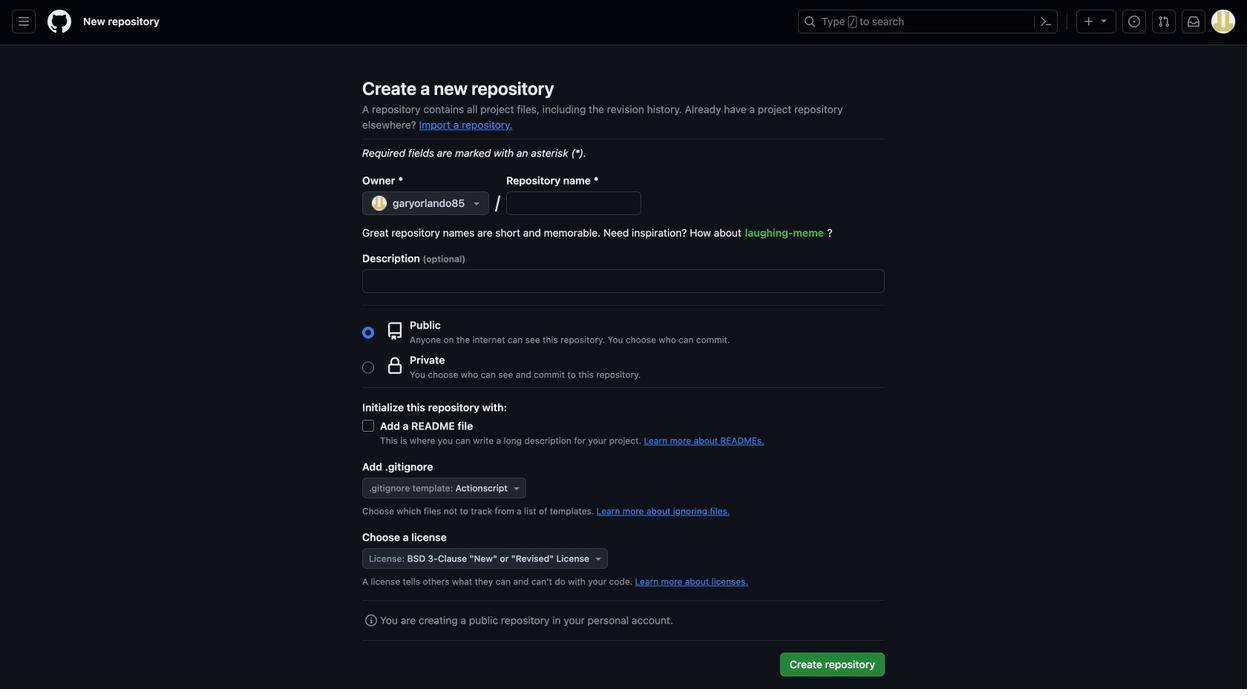 Task type: vqa. For each thing, say whether or not it's contained in the screenshot.
Homepage image
yes



Task type: describe. For each thing, give the bounding box(es) containing it.
command palette image
[[1040, 16, 1052, 27]]

1 vertical spatial triangle down image
[[592, 553, 604, 565]]

plus image
[[1083, 16, 1095, 27]]

notifications image
[[1188, 16, 1200, 27]]

lock image
[[386, 357, 404, 375]]

1 vertical spatial triangle down image
[[511, 482, 522, 494]]

0 vertical spatial triangle down image
[[1098, 14, 1110, 26]]



Task type: locate. For each thing, give the bounding box(es) containing it.
None radio
[[362, 327, 374, 339]]

Repository text field
[[507, 192, 641, 215]]

1 horizontal spatial triangle down image
[[1098, 14, 1110, 26]]

issue opened image
[[1128, 16, 1140, 27]]

triangle down image
[[1098, 14, 1110, 26], [592, 553, 604, 565]]

git pull request image
[[1158, 16, 1170, 27]]

0 vertical spatial triangle down image
[[471, 197, 483, 209]]

None radio
[[362, 362, 374, 374]]

0 horizontal spatial triangle down image
[[471, 197, 483, 209]]

repo image
[[386, 322, 404, 340]]

0 horizontal spatial triangle down image
[[592, 553, 604, 565]]

Description text field
[[363, 270, 884, 292]]

1 horizontal spatial triangle down image
[[511, 482, 522, 494]]

sc 9kayk9 0 image
[[365, 615, 377, 627]]

None checkbox
[[362, 420, 374, 432]]

homepage image
[[48, 10, 71, 33]]

triangle down image
[[471, 197, 483, 209], [511, 482, 522, 494]]



